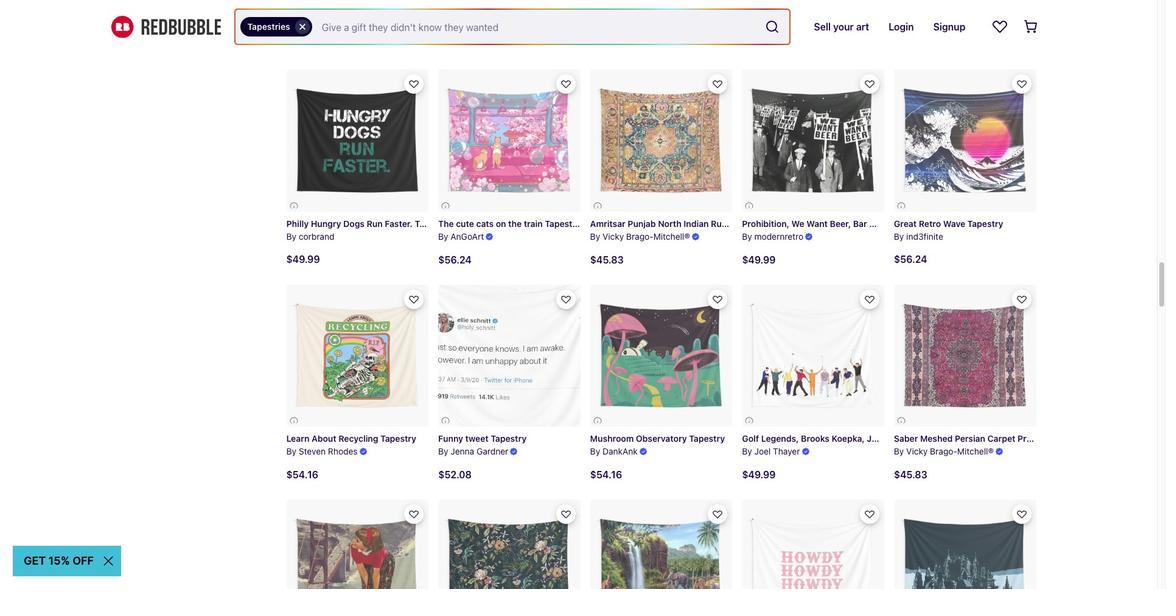 Task type: vqa. For each thing, say whether or not it's contained in the screenshot.
Kids & Babies field
no



Task type: locate. For each thing, give the bounding box(es) containing it.
1 horizontal spatial and
[[621, 3, 636, 14]]

$49.99 down joel
[[742, 469, 776, 480]]

mushroom observatory tapestry image
[[590, 285, 732, 427]]

the dice giveth and taketh away natural 20 and critical fail tapestry
[[438, 3, 722, 14]]

0 vertical spatial mitchell®
[[653, 231, 690, 241]]

"small,
[[286, 3, 316, 14]]

by pixeptional
[[438, 16, 493, 26]]

$45.83 down amritsar
[[590, 254, 624, 265]]

$49.99 for all things share the same breath tapestry
[[742, 39, 776, 50]]

saber meshed persian carpet print tapestry image
[[894, 285, 1036, 427]]

thayer
[[773, 446, 800, 456]]

all
[[742, 3, 753, 14]]

dik left 'dice'
[[436, 3, 449, 14]]

$52.08
[[438, 39, 472, 50], [438, 469, 472, 480]]

$52.08 down by pixeptional
[[438, 39, 472, 50]]

0 horizontal spatial $45.83
[[590, 254, 624, 265]]

great
[[894, 218, 917, 229]]

$49.99 down by omegafauna
[[894, 39, 928, 50]]

funny tweet tapestry
[[438, 433, 527, 444]]

brago- for punjab
[[626, 231, 653, 241]]

philly
[[286, 218, 309, 229]]

0 vertical spatial brago-
[[626, 231, 653, 241]]

the cute cats on the train  tapestry
[[438, 218, 581, 229]]

1 horizontal spatial $54.16
[[590, 469, 622, 480]]

amritsar punjab north indian rug print tapestry image
[[590, 70, 732, 212]]

funny
[[438, 433, 463, 444]]

print right rug
[[729, 218, 749, 229]]

brago- down meshed
[[930, 446, 957, 456]]

sleeping under the milky way tapestry
[[590, 3, 750, 14]]

1 $54.16 from the left
[[286, 469, 318, 480]]

by vicky brago-mitchell® down meshed
[[894, 446, 994, 456]]

mitchell® for persian
[[957, 446, 994, 456]]

2 $56.24 from the left
[[438, 254, 472, 265]]

$54.16 down by dankank
[[590, 469, 622, 480]]

by down amritsar
[[590, 231, 600, 241]]

0 vertical spatial vicky
[[602, 231, 624, 241]]

Search term search field
[[312, 10, 760, 44]]

the right on
[[508, 218, 522, 229]]

tapestry up by angoart on the top of the page
[[415, 218, 451, 229]]

0 horizontal spatial $56.24
[[438, 254, 472, 265]]

a paradise setting tapestry image
[[590, 500, 732, 589]]

by soaringanchor
[[742, 16, 811, 26]]

by inside philly hungry dogs run faster. tapestry by corbrand
[[286, 231, 296, 241]]

0 horizontal spatial by vicky brago-mitchell®
[[590, 231, 690, 241]]

tapestry up by modernretro
[[751, 218, 787, 229]]

1 horizontal spatial mitchell®
[[957, 446, 994, 456]]

learn about recycling tapestry image
[[286, 285, 428, 427]]

tapestry right fail
[[686, 3, 722, 14]]

the
[[438, 3, 454, 14], [438, 218, 454, 229]]

0 vertical spatial the
[[438, 3, 454, 14]]

1 horizontal spatial $56.24
[[894, 254, 927, 265]]

$49.99 down the by soaringanchor in the top right of the page
[[742, 39, 776, 50]]

tapestries
[[247, 21, 290, 32]]

milky
[[671, 3, 693, 14]]

amritsar punjab north indian rug print tapestry
[[590, 218, 787, 229]]

0 horizontal spatial and
[[505, 3, 520, 14]]

amritsar
[[590, 218, 625, 229]]

philly hungry dogs run faster. tapestry image
[[286, 70, 428, 212]]

by vicky brago-mitchell® for meshed
[[894, 446, 994, 456]]

great retro wave  tapestry by ind3finite
[[894, 218, 1003, 241]]

vicky down saber
[[906, 446, 928, 456]]

$52.08 down jenna
[[438, 469, 472, 480]]

the left fail
[[655, 3, 669, 14]]

by
[[286, 16, 296, 26], [438, 16, 448, 26], [742, 16, 752, 26], [894, 16, 904, 26], [286, 231, 296, 241], [438, 231, 448, 241], [742, 231, 752, 241], [590, 231, 600, 241], [894, 231, 904, 241], [286, 446, 296, 456], [438, 446, 448, 456], [742, 446, 752, 456], [590, 446, 600, 456], [894, 446, 904, 456]]

1 vertical spatial mitchell®
[[957, 446, 994, 456]]

0 horizontal spatial vicky
[[602, 231, 624, 241]]

0 vertical spatial $45.83
[[590, 254, 624, 265]]

vicky down amritsar
[[602, 231, 624, 241]]

way
[[695, 3, 712, 14]]

by down "small,
[[286, 16, 296, 26]]

2 the from the top
[[438, 218, 454, 229]]

the for $56.24
[[438, 218, 454, 229]]

omegafauna
[[906, 16, 965, 26]]

$54.16
[[286, 469, 318, 480], [590, 469, 622, 480]]

1 horizontal spatial print
[[1018, 433, 1037, 444]]

0 vertical spatial by vicky brago-mitchell®
[[590, 231, 690, 241]]

1 $52.08 from the top
[[438, 39, 472, 50]]

dik
[[421, 3, 434, 14], [436, 3, 449, 14]]

tapestry inside philly hungry dogs run faster. tapestry by corbrand
[[415, 218, 451, 229]]

2 $54.16 from the left
[[590, 469, 622, 480]]

by left "omegafauna"
[[894, 16, 904, 26]]

2 dik from the left
[[436, 3, 449, 14]]

learn
[[286, 433, 309, 444]]

great retro wave  tapestry image
[[894, 70, 1036, 212]]

mitchell® down the north
[[653, 231, 690, 241]]

taketh
[[522, 3, 550, 14]]

steven
[[299, 446, 326, 456]]

0 horizontal spatial print
[[729, 218, 749, 229]]

mesmerized tapestry image
[[286, 500, 428, 589]]

breath
[[851, 3, 879, 14]]

print
[[729, 218, 749, 229], [1018, 433, 1037, 444]]

rhodes
[[328, 446, 358, 456]]

1 vertical spatial by vicky brago-mitchell®
[[894, 446, 994, 456]]

redbubble logo image
[[111, 16, 221, 38]]

cute
[[456, 218, 474, 229]]

brago-
[[626, 231, 653, 241], [930, 446, 957, 456]]

$54.16 for steven
[[286, 469, 318, 480]]

2 $52.08 from the top
[[438, 469, 472, 480]]

$54.16 down steven
[[286, 469, 318, 480]]

1 horizontal spatial dik
[[436, 3, 449, 14]]

by down great
[[894, 231, 904, 241]]

faster.
[[385, 218, 413, 229]]

by thelatestkate
[[286, 16, 350, 26]]

1 vertical spatial vicky
[[906, 446, 928, 456]]

$45.83 down saber
[[894, 469, 927, 480]]

0 horizontal spatial dik
[[421, 3, 434, 14]]

1 vertical spatial $52.08
[[438, 469, 472, 480]]

mushroom observatory tapestry
[[590, 433, 725, 444]]

$50.41
[[590, 39, 622, 50]]

the left 'dice'
[[438, 3, 454, 14]]

1 horizontal spatial $45.83
[[894, 469, 927, 480]]

saber
[[894, 433, 918, 444]]

cats
[[476, 218, 494, 229]]

dogs
[[343, 218, 365, 229]]

and right 20 at the right top of the page
[[621, 3, 636, 14]]

$56.24 down by angoart on the top of the page
[[438, 254, 472, 265]]

recycling
[[339, 433, 378, 444]]

corbrand
[[299, 231, 334, 241]]

ind3finite
[[906, 231, 943, 241]]

0 horizontal spatial $54.16
[[286, 469, 318, 480]]

0 vertical spatial $52.08
[[438, 39, 472, 50]]

brago- down punjab
[[626, 231, 653, 241]]

$45.83
[[590, 254, 624, 265], [894, 469, 927, 480]]

prohibition, we want beer, bar wall decor, black and white vintage art tapestry image
[[742, 70, 884, 212]]

0 horizontal spatial brago-
[[626, 231, 653, 241]]

$49.99 down corbrand
[[286, 254, 320, 265]]

tapestry right observatory
[[689, 433, 725, 444]]

"small, shaky steps still count" dik dik antelope tapestry
[[286, 3, 526, 14]]

modernretro
[[754, 231, 803, 241]]

by vicky brago-mitchell® down punjab
[[590, 231, 690, 241]]

tweet
[[465, 433, 488, 444]]

1 horizontal spatial vicky
[[906, 446, 928, 456]]

mitchell® down "persian"
[[957, 446, 994, 456]]

tapestry
[[491, 3, 526, 14], [686, 3, 722, 14], [881, 3, 917, 14], [714, 3, 750, 14], [415, 218, 451, 229], [545, 218, 581, 229], [751, 218, 787, 229], [967, 218, 1003, 229], [380, 433, 416, 444], [491, 433, 527, 444], [689, 433, 725, 444], [1039, 433, 1075, 444]]

$52.08 for pixeptional
[[438, 39, 472, 50]]

thelatestkate
[[299, 16, 350, 26]]

under
[[628, 3, 653, 14]]

anor londo, the cathedral of ancient lords tapestry image
[[894, 500, 1036, 589]]

1 horizontal spatial brago-
[[930, 446, 957, 456]]

tapestry right wave
[[967, 218, 1003, 229]]

mushroom
[[590, 433, 634, 444]]

by down funny
[[438, 446, 448, 456]]

the left same
[[811, 3, 824, 14]]

1 $56.24 from the left
[[894, 254, 927, 265]]

the
[[811, 3, 824, 14], [655, 3, 669, 14], [508, 218, 522, 229]]

retro
[[919, 218, 941, 229]]

and right giveth
[[505, 3, 520, 14]]

by vicky brago-mitchell®
[[590, 231, 690, 241], [894, 446, 994, 456]]

1 the from the top
[[438, 3, 454, 14]]

about
[[312, 433, 336, 444]]

by down all on the top right of the page
[[742, 16, 752, 26]]

mitchell®
[[653, 231, 690, 241], [957, 446, 994, 456]]

$56.24
[[894, 254, 927, 265], [438, 254, 472, 265]]

dik right count"
[[421, 3, 434, 14]]

1 horizontal spatial by vicky brago-mitchell®
[[894, 446, 994, 456]]

1 vertical spatial brago-
[[930, 446, 957, 456]]

1 vertical spatial $45.83
[[894, 469, 927, 480]]

0 horizontal spatial mitchell®
[[653, 231, 690, 241]]

$56.24 down ind3finite
[[894, 254, 927, 265]]

by down philly
[[286, 231, 296, 241]]

vicky
[[602, 231, 624, 241], [906, 446, 928, 456]]

by left modernretro on the right top
[[742, 231, 752, 241]]

the for $52.08
[[438, 3, 454, 14]]

print right carpet
[[1018, 433, 1037, 444]]

the left cute
[[438, 218, 454, 229]]

2 and from the left
[[621, 3, 636, 14]]

1 vertical spatial the
[[438, 218, 454, 229]]

tapestry inside the great retro wave  tapestry by ind3finite
[[967, 218, 1003, 229]]



Task type: describe. For each thing, give the bounding box(es) containing it.
1 and from the left
[[505, 3, 520, 14]]

20
[[608, 3, 619, 14]]

1 vertical spatial print
[[1018, 433, 1037, 444]]

tapestry right recycling
[[380, 433, 416, 444]]

vicky for saber
[[906, 446, 928, 456]]

soaringanchor
[[754, 16, 811, 26]]

$54.16 for dankank
[[590, 469, 622, 480]]

by down learn
[[286, 446, 296, 456]]

learn about recycling tapestry
[[286, 433, 416, 444]]

1 horizontal spatial the
[[655, 3, 669, 14]]

tapestries button
[[240, 17, 312, 37]]

steps
[[346, 3, 369, 14]]

away
[[552, 3, 574, 14]]

hungry
[[311, 218, 341, 229]]

$52.08 for jenna
[[438, 469, 472, 480]]

vicky for amritsar
[[602, 231, 624, 241]]

angoart
[[451, 231, 484, 241]]

persian
[[955, 433, 985, 444]]

by omegafauna
[[894, 16, 965, 26]]

mitchell® for north
[[653, 231, 690, 241]]

sleeping
[[590, 3, 626, 14]]

tapestry up by omegafauna
[[881, 3, 917, 14]]

$49.97
[[286, 39, 319, 50]]

dice
[[456, 3, 474, 14]]

by left angoart
[[438, 231, 448, 241]]

by down saber
[[894, 446, 904, 456]]

$56.24 for great retro wave  tapestry
[[894, 254, 927, 265]]

by down the 'mushroom'
[[590, 446, 600, 456]]

by vicky brago-mitchell® for punjab
[[590, 231, 690, 241]]

tapestry right train
[[545, 218, 581, 229]]

pixeptional
[[451, 16, 493, 26]]

gardner
[[477, 446, 508, 456]]

jenna
[[451, 446, 474, 456]]

howdy  tapestry image
[[742, 500, 884, 589]]

by dankank
[[590, 446, 638, 456]]

still
[[371, 3, 387, 14]]

north
[[658, 218, 681, 229]]

by angoart
[[438, 231, 484, 241]]

golf legends, brooks koepka, john daly jack nicklaus, tiger woods, rickie fowler, justin thomas, payne stewart, arnold palmer and phil mickelson tapestry image
[[742, 285, 884, 427]]

by left joel
[[742, 446, 752, 456]]

dankank
[[602, 446, 638, 456]]

philly hungry dogs run faster. tapestry by corbrand
[[286, 218, 451, 241]]

critical
[[639, 3, 668, 14]]

by steven rhodes
[[286, 446, 358, 456]]

delilah (summer/teal)  tapestry image
[[438, 500, 580, 589]]

$45.83 for saber
[[894, 469, 927, 480]]

indian
[[684, 218, 709, 229]]

antelope
[[452, 3, 488, 14]]

fail
[[670, 3, 684, 14]]

same
[[826, 3, 849, 14]]

the cute cats on the train  tapestry image
[[438, 70, 580, 212]]

by left pixeptional
[[438, 16, 448, 26]]

carpet
[[987, 433, 1015, 444]]

shaky
[[318, 3, 343, 14]]

Tapestries field
[[235, 10, 790, 44]]

by modernretro
[[742, 231, 803, 241]]

brago- for meshed
[[930, 446, 957, 456]]

things
[[755, 3, 783, 14]]

meshed
[[920, 433, 953, 444]]

tapestry right way
[[714, 3, 750, 14]]

run
[[367, 218, 383, 229]]

rug
[[711, 218, 727, 229]]

punjab
[[628, 218, 656, 229]]

$56.24 for the cute cats on the train  tapestry
[[438, 254, 472, 265]]

0 horizontal spatial the
[[508, 218, 522, 229]]

all things share the same breath tapestry
[[742, 3, 917, 14]]

natural
[[576, 3, 606, 14]]

joel
[[754, 446, 771, 456]]

train
[[524, 218, 543, 229]]

wave
[[943, 218, 965, 229]]

$49.99 down by modernretro
[[742, 254, 776, 265]]

tapestry right antelope on the top left of the page
[[491, 3, 526, 14]]

by jenna gardner
[[438, 446, 508, 456]]

saber meshed persian carpet print tapestry
[[894, 433, 1075, 444]]

1 dik from the left
[[421, 3, 434, 14]]

by inside the great retro wave  tapestry by ind3finite
[[894, 231, 904, 241]]

count"
[[389, 3, 418, 14]]

giveth
[[476, 3, 503, 14]]

$45.83 for amritsar
[[590, 254, 624, 265]]

share
[[785, 3, 809, 14]]

tapestry up gardner
[[491, 433, 527, 444]]

$49.99 for by omegafauna
[[894, 39, 928, 50]]

on
[[496, 218, 506, 229]]

tapestry right carpet
[[1039, 433, 1075, 444]]

$49.99 for philly hungry dogs run faster. tapestry
[[286, 254, 320, 265]]

observatory
[[636, 433, 687, 444]]

funny tweet tapestry image
[[403, 249, 616, 462]]

by joel thayer
[[742, 446, 800, 456]]

0 vertical spatial print
[[729, 218, 749, 229]]

2 horizontal spatial the
[[811, 3, 824, 14]]



